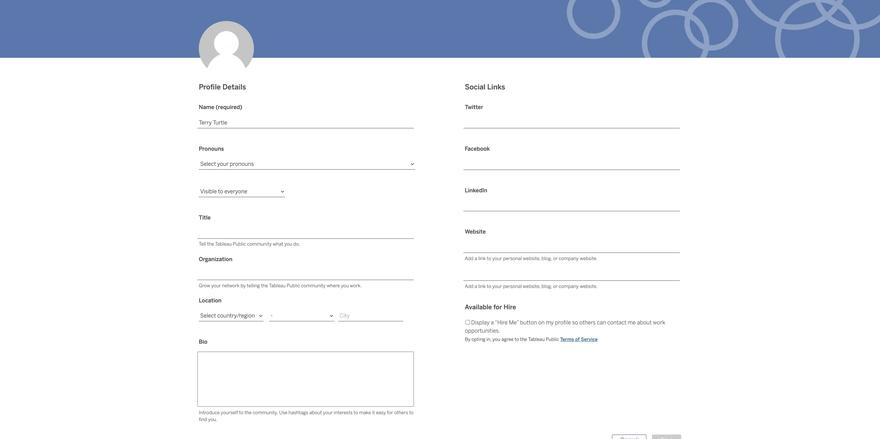 Task type: vqa. For each thing, say whether or not it's contained in the screenshot.
Bio
yes



Task type: describe. For each thing, give the bounding box(es) containing it.
linkedin
[[465, 187, 488, 194]]

tell the tableau public community what you do.
[[199, 242, 300, 248]]

2 vertical spatial public
[[546, 337, 559, 343]]

about inside introduce yourself to the community. use hashtags about your interests to make it easy for others to find you.
[[310, 411, 322, 416]]

the right telling
[[261, 283, 268, 289]]

"hire
[[495, 320, 508, 326]]

follow
[[419, 289, 434, 295]]

edit profile
[[208, 155, 235, 162]]

to left make
[[354, 411, 358, 416]]

show me link
[[565, 36, 589, 42]]

can
[[597, 320, 606, 326]]

Facebook field
[[464, 159, 680, 170]]

opportunities.
[[465, 328, 500, 335]]

profile details
[[199, 83, 246, 92]]

profile inside button
[[219, 155, 235, 162]]

contact us link
[[263, 414, 288, 422]]

you,
[[435, 289, 446, 295]]

display a "hire me" button on my profile so others can contact me about work opportunities.
[[465, 320, 666, 335]]

1 add from the top
[[465, 256, 474, 262]]

tableau products
[[186, 415, 224, 421]]

twitter
[[465, 104, 484, 111]]

location
[[199, 298, 222, 305]]

to right agree
[[515, 337, 519, 343]]

1 website. from the top
[[580, 256, 598, 262]]

hashtags
[[289, 411, 308, 416]]

contact
[[263, 415, 281, 421]]

contact
[[608, 320, 627, 326]]

customize
[[818, 57, 845, 64]]

work.
[[350, 283, 362, 289]]

name (required)
[[199, 104, 242, 111]]

edit
[[208, 155, 217, 162]]

1 link from the top
[[479, 256, 486, 262]]

by opting in, you agree to the tableau public terms of service
[[465, 337, 598, 343]]

→
[[590, 36, 596, 42]]

2 website, from the top
[[523, 284, 541, 290]]

social links
[[465, 83, 505, 92]]

to right yourself
[[239, 411, 244, 416]]

organization
[[199, 256, 233, 263]]

about inside display a "hire me" button on my profile so others can contact me about work opportunities.
[[637, 320, 652, 326]]

1 add a link to your personal website, blog, or company website. from the top
[[465, 256, 598, 262]]

website
[[465, 229, 486, 236]]

the inside introduce yourself to the community. use hashtags about your interests to make it easy for others to find you.
[[245, 411, 252, 416]]

0 vertical spatial community
[[247, 242, 272, 248]]

customize banner
[[818, 57, 865, 64]]

easy
[[376, 411, 386, 416]]

my
[[546, 320, 554, 326]]

telling
[[247, 283, 260, 289]]

when people follow you, they'll appear here.
[[385, 289, 495, 295]]

service
[[581, 337, 598, 343]]

0 horizontal spatial me
[[581, 36, 589, 42]]

terry turtle
[[199, 124, 280, 143]]

social
[[465, 83, 486, 92]]

for inside introduce yourself to the community. use hashtags about your interests to make it easy for others to find you.
[[387, 411, 393, 416]]

people
[[401, 289, 418, 295]]

show
[[565, 36, 579, 42]]

terms
[[560, 337, 574, 343]]

introduce
[[199, 411, 220, 416]]

find
[[199, 418, 207, 424]]

tableau up 'organization'
[[215, 242, 232, 248]]

bio
[[199, 339, 208, 346]]

yourself
[[221, 411, 238, 416]]

Name (required) field
[[198, 117, 414, 129]]

2 blog, from the top
[[542, 284, 552, 290]]

they'll
[[447, 289, 462, 295]]

me"
[[509, 320, 519, 326]]

the right tell in the left bottom of the page
[[207, 242, 214, 248]]

products
[[204, 415, 224, 421]]

profile
[[555, 320, 571, 326]]

your followers
[[409, 272, 471, 284]]

1 horizontal spatial you
[[341, 283, 349, 289]]

2 or from the top
[[553, 284, 558, 290]]

Add a link to your personal website, blog, or company website. field
[[464, 242, 680, 253]]

facebook
[[465, 146, 490, 152]]

introduce yourself to the community. use hashtags about your interests to make it easy for others to find you.
[[199, 411, 414, 424]]

show me →
[[565, 36, 596, 42]]

1 horizontal spatial public
[[287, 283, 300, 289]]

2 add a link to your personal website, blog, or company website. from the top
[[465, 284, 598, 290]]

Twitter field
[[464, 117, 680, 129]]

in,
[[487, 337, 492, 343]]

where
[[327, 283, 340, 289]]

do.
[[293, 242, 300, 248]]

grow your network by telling the tableau public community where you work.
[[199, 283, 362, 289]]

to right appear
[[487, 284, 492, 290]]

Grow your network by telling the Tableau Public community where you work. field
[[198, 269, 414, 281]]

display
[[471, 320, 490, 326]]

0 vertical spatial public
[[233, 242, 246, 248]]

Introduce yourself to the community. Use hashtags about your interests to make it easy for others to find you. text field
[[198, 352, 414, 408]]

1 vertical spatial a
[[475, 284, 477, 290]]

careers link
[[235, 414, 252, 422]]

available for hire
[[465, 304, 516, 312]]

tableau right telling
[[269, 283, 286, 289]]

customize banner button
[[810, 55, 874, 66]]

(required)
[[216, 104, 242, 111]]

appear
[[464, 289, 481, 295]]



Task type: locate. For each thing, give the bounding box(es) containing it.
LinkedIn field
[[464, 201, 680, 212]]

a left "hire
[[491, 320, 494, 326]]

by
[[241, 283, 246, 289]]

link down website
[[479, 256, 486, 262]]

2 add from the top
[[465, 284, 474, 290]]

0 vertical spatial add
[[465, 256, 474, 262]]

so
[[573, 320, 578, 326]]

City field
[[338, 311, 403, 322]]

tableau inside tableau products link
[[186, 415, 203, 421]]

add a link to your personal website, blog, or company website.
[[465, 256, 598, 262], [465, 284, 598, 290]]

or down website2 field
[[553, 284, 558, 290]]

1 blog, from the top
[[542, 256, 552, 262]]

make
[[359, 411, 371, 416]]

your right grow
[[211, 283, 221, 289]]

1 vertical spatial about
[[310, 411, 322, 416]]

grow
[[199, 283, 210, 289]]

2 horizontal spatial you
[[493, 337, 501, 343]]

1 horizontal spatial others
[[580, 320, 596, 326]]

1 horizontal spatial for
[[494, 304, 502, 312]]

1 vertical spatial personal
[[503, 284, 522, 290]]

about left work
[[637, 320, 652, 326]]

use
[[279, 411, 288, 416]]

2 company from the top
[[559, 284, 579, 290]]

others inside introduce yourself to the community. use hashtags about your interests to make it easy for others to find you.
[[394, 411, 408, 416]]

0 horizontal spatial for
[[387, 411, 393, 416]]

website.
[[580, 256, 598, 262], [580, 284, 598, 290]]

link
[[479, 256, 486, 262], [479, 284, 486, 290]]

add up followers
[[465, 256, 474, 262]]

blog,
[[542, 256, 552, 262], [542, 284, 552, 290]]

personal
[[503, 256, 522, 262], [503, 284, 522, 290]]

0 vertical spatial a
[[475, 256, 477, 262]]

others inside display a "hire me" button on my profile so others can contact me about work opportunities.
[[580, 320, 596, 326]]

1 vertical spatial add
[[465, 284, 474, 290]]

me right contact
[[628, 320, 636, 326]]

work
[[653, 320, 666, 326]]

0 horizontal spatial about
[[310, 411, 322, 416]]

1 vertical spatial public
[[287, 283, 300, 289]]

interests
[[334, 411, 353, 416]]

the right agree
[[520, 337, 527, 343]]

us
[[282, 415, 288, 421]]

dialog
[[0, 0, 881, 440]]

0 horizontal spatial you
[[285, 242, 292, 248]]

2 personal from the top
[[503, 284, 522, 290]]

a
[[475, 256, 477, 262], [475, 284, 477, 290], [491, 320, 494, 326]]

your up here.
[[493, 256, 502, 262]]

1 vertical spatial community
[[301, 283, 326, 289]]

0 vertical spatial me
[[581, 36, 589, 42]]

0 vertical spatial or
[[553, 256, 558, 262]]

followers
[[431, 272, 471, 284]]

website. down add a link to your personal website, blog, or company website. field
[[580, 256, 598, 262]]

me
[[581, 36, 589, 42], [628, 320, 636, 326]]

1 vertical spatial website,
[[523, 284, 541, 290]]

1 personal from the top
[[503, 256, 522, 262]]

1 horizontal spatial community
[[301, 283, 326, 289]]

title
[[199, 215, 211, 221]]

community.
[[253, 411, 278, 416]]

0 vertical spatial you
[[285, 242, 292, 248]]

hire
[[504, 304, 516, 312]]

website. down website2 field
[[580, 284, 598, 290]]

tableau left you.
[[186, 415, 203, 421]]

1 vertical spatial me
[[628, 320, 636, 326]]

2 website. from the top
[[580, 284, 598, 290]]

a down website
[[475, 256, 477, 262]]

1 vertical spatial website.
[[580, 284, 598, 290]]

Add a link to your personal website, blog, or company website. field
[[464, 270, 680, 281]]

you right in,
[[493, 337, 501, 343]]

button
[[520, 320, 537, 326]]

dialog containing profile details
[[0, 0, 881, 440]]

avatar image
[[199, 21, 254, 76], [199, 67, 254, 122]]

by
[[465, 337, 471, 343]]

edit profile button
[[199, 153, 243, 164]]

you
[[285, 242, 292, 248], [341, 283, 349, 289], [493, 337, 501, 343]]

1 horizontal spatial about
[[637, 320, 652, 326]]

blog, down add a link to your personal website, blog, or company website. field
[[542, 256, 552, 262]]

0 vertical spatial personal
[[503, 256, 522, 262]]

on
[[539, 320, 545, 326]]

0 vertical spatial about
[[637, 320, 652, 326]]

1 or from the top
[[553, 256, 558, 262]]

you left do.
[[285, 242, 292, 248]]

for
[[494, 304, 502, 312], [387, 411, 393, 416]]

available
[[465, 304, 492, 312]]

community down organization field
[[301, 283, 326, 289]]

others
[[580, 320, 596, 326], [394, 411, 408, 416]]

1 avatar image from the top
[[199, 21, 254, 76]]

terms of service link
[[560, 337, 598, 343]]

Display a "Hire Me" button on my profile so others can contact me about work opportunities. checkbox
[[466, 321, 470, 325]]

0 vertical spatial link
[[479, 256, 486, 262]]

for left hire
[[494, 304, 502, 312]]

0 vertical spatial website,
[[523, 256, 541, 262]]

banner
[[847, 57, 865, 64]]

1 vertical spatial for
[[387, 411, 393, 416]]

or down add a link to your personal website, blog, or company website. field
[[553, 256, 558, 262]]

about right the hashtags
[[310, 411, 322, 416]]

agree
[[502, 337, 514, 343]]

link up available
[[479, 284, 486, 290]]

it
[[372, 411, 375, 416]]

tableau
[[215, 242, 232, 248], [269, 283, 286, 289], [528, 337, 545, 343], [186, 415, 203, 421]]

careers
[[235, 415, 252, 421]]

1 website, from the top
[[523, 256, 541, 262]]

a left here.
[[475, 284, 477, 290]]

0 vertical spatial others
[[580, 320, 596, 326]]

0 vertical spatial for
[[494, 304, 502, 312]]

0 horizontal spatial community
[[247, 242, 272, 248]]

tableau products link
[[186, 414, 224, 422]]

community
[[247, 242, 272, 248], [301, 283, 326, 289]]

1 company from the top
[[559, 256, 579, 262]]

add right they'll
[[465, 284, 474, 290]]

for right easy
[[387, 411, 393, 416]]

name
[[199, 104, 214, 111]]

2 horizontal spatial public
[[546, 337, 559, 343]]

your inside introduce yourself to the community. use hashtags about your interests to make it easy for others to find you.
[[323, 411, 333, 416]]

profile
[[199, 83, 221, 92], [219, 155, 235, 162]]

Tell the Tableau Public community what you do. field
[[198, 228, 414, 239]]

blog, down website2 field
[[542, 284, 552, 290]]

go to search image
[[847, 17, 872, 26]]

of
[[576, 337, 580, 343]]

your left interests
[[323, 411, 333, 416]]

2 avatar image from the top
[[199, 67, 254, 122]]

contact us
[[263, 415, 288, 421]]

1 vertical spatial you
[[341, 283, 349, 289]]

1 vertical spatial blog,
[[542, 284, 552, 290]]

turtle
[[239, 124, 280, 143]]

0 vertical spatial add a link to your personal website, blog, or company website.
[[465, 256, 598, 262]]

0 vertical spatial blog,
[[542, 256, 552, 262]]

company down add a link to your personal website, blog, or company website. field
[[559, 256, 579, 262]]

public
[[233, 242, 246, 248], [287, 283, 300, 289], [546, 337, 559, 343]]

0 vertical spatial company
[[559, 256, 579, 262]]

1 vertical spatial profile
[[219, 155, 235, 162]]

1 vertical spatial others
[[394, 411, 408, 416]]

opting
[[472, 337, 486, 343]]

a inside display a "hire me" button on my profile so others can contact me about work opportunities.
[[491, 320, 494, 326]]

1 vertical spatial add a link to your personal website, blog, or company website.
[[465, 284, 598, 290]]

terry
[[199, 124, 236, 143]]

others right so
[[580, 320, 596, 326]]

here.
[[483, 289, 495, 295]]

when
[[385, 289, 400, 295]]

0 horizontal spatial others
[[394, 411, 408, 416]]

profile up name
[[199, 83, 221, 92]]

1 horizontal spatial me
[[628, 320, 636, 326]]

me inside display a "hire me" button on my profile so others can contact me about work opportunities.
[[628, 320, 636, 326]]

you.
[[208, 418, 217, 424]]

1 vertical spatial link
[[479, 284, 486, 290]]

your up available for hire
[[493, 284, 502, 290]]

1 vertical spatial or
[[553, 284, 558, 290]]

to right easy
[[409, 411, 414, 416]]

0 horizontal spatial public
[[233, 242, 246, 248]]

profile right edit
[[219, 155, 235, 162]]

2 vertical spatial a
[[491, 320, 494, 326]]

community left what
[[247, 242, 272, 248]]

what
[[273, 242, 283, 248]]

to up here.
[[487, 256, 492, 262]]

the left community.
[[245, 411, 252, 416]]

your
[[493, 256, 502, 262], [211, 283, 221, 289], [493, 284, 502, 290], [323, 411, 333, 416]]

avatar image inside dialog
[[199, 21, 254, 76]]

me left →
[[581, 36, 589, 42]]

0 vertical spatial profile
[[199, 83, 221, 92]]

details
[[223, 83, 246, 92]]

0 vertical spatial website.
[[580, 256, 598, 262]]

your
[[409, 272, 429, 284]]

2 vertical spatial you
[[493, 337, 501, 343]]

1 vertical spatial company
[[559, 284, 579, 290]]

tell
[[199, 242, 206, 248]]

others right easy
[[394, 411, 408, 416]]

links
[[488, 83, 505, 92]]

you left work.
[[341, 283, 349, 289]]

network
[[222, 283, 240, 289]]

tableau down on
[[528, 337, 545, 343]]

pronouns
[[199, 146, 224, 152]]

company
[[559, 256, 579, 262], [559, 284, 579, 290]]

website,
[[523, 256, 541, 262], [523, 284, 541, 290]]

company down website2 field
[[559, 284, 579, 290]]

2 link from the top
[[479, 284, 486, 290]]



